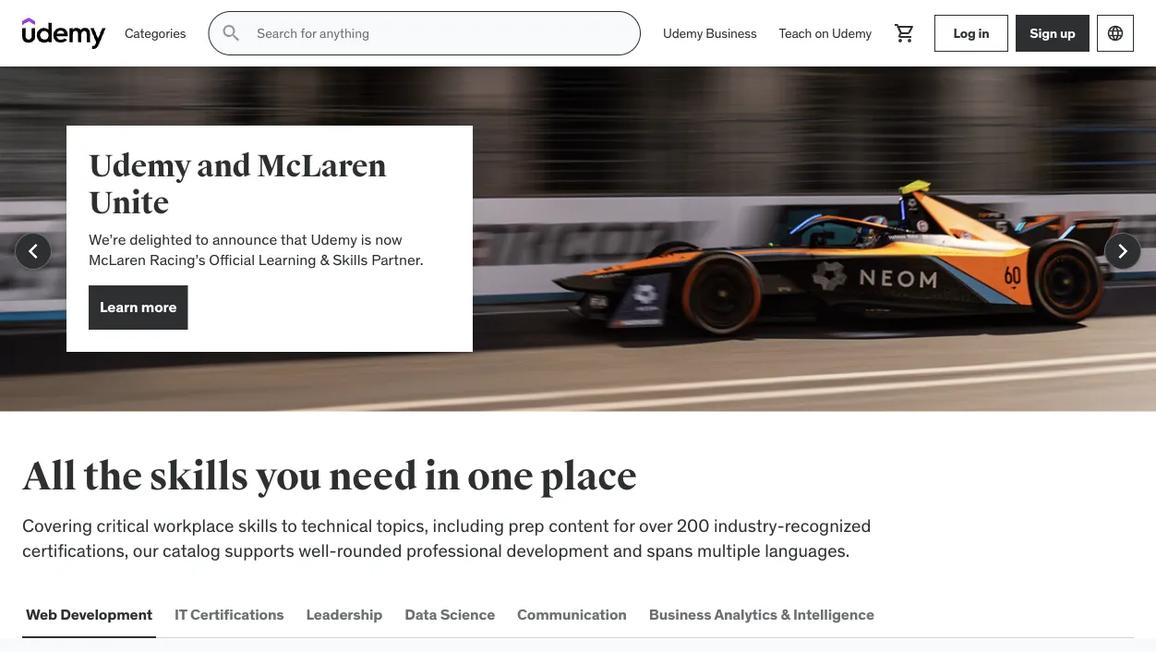Task type: locate. For each thing, give the bounding box(es) containing it.
all the skills you need in one place
[[22, 453, 637, 501]]

1 horizontal spatial &
[[781, 604, 790, 623]]

0 vertical spatial and
[[197, 147, 251, 185]]

business analytics & intelligence
[[649, 604, 875, 623]]

skills
[[149, 453, 249, 501], [238, 514, 278, 536]]

1 horizontal spatial and
[[613, 539, 643, 561]]

business analytics & intelligence button
[[645, 592, 878, 636]]

categories button
[[114, 11, 197, 55]]

& left skills
[[320, 250, 329, 269]]

0 vertical spatial mclaren
[[257, 147, 387, 185]]

and
[[197, 147, 251, 185], [613, 539, 643, 561]]

0 horizontal spatial &
[[320, 250, 329, 269]]

and down for
[[613, 539, 643, 561]]

log in link
[[935, 15, 1009, 52]]

professional
[[407, 539, 502, 561]]

1 vertical spatial skills
[[238, 514, 278, 536]]

is
[[361, 230, 372, 248]]

to up supports
[[281, 514, 297, 536]]

spans
[[647, 539, 693, 561]]

in right log
[[979, 25, 990, 41]]

business down spans
[[649, 604, 712, 623]]

learn more
[[100, 298, 177, 317]]

and inside udemy and mclaren unite we're delighted to announce that udemy is now mclaren racing's official learning & skills partner.
[[197, 147, 251, 185]]

skills
[[333, 250, 368, 269]]

supports
[[225, 539, 294, 561]]

skills up workplace
[[149, 453, 249, 501]]

web
[[26, 604, 57, 623]]

in
[[979, 25, 990, 41], [425, 453, 460, 501]]

0 vertical spatial to
[[195, 230, 209, 248]]

to inside covering critical workplace skills to technical topics, including prep content for over 200 industry-recognized certifications, our catalog supports well-rounded professional development and spans multiple languages.
[[281, 514, 297, 536]]

place
[[541, 453, 637, 501]]

topics,
[[376, 514, 429, 536]]

shopping cart with 0 items image
[[894, 22, 916, 44]]

mclaren up that
[[257, 147, 387, 185]]

0 horizontal spatial mclaren
[[89, 250, 146, 269]]

leadership
[[306, 604, 383, 623]]

& right 'analytics'
[[781, 604, 790, 623]]

data
[[405, 604, 437, 623]]

udemy business
[[663, 25, 757, 41]]

&
[[320, 250, 329, 269], [781, 604, 790, 623]]

teach on udemy
[[779, 25, 872, 41]]

1 vertical spatial business
[[649, 604, 712, 623]]

certifications,
[[22, 539, 129, 561]]

science
[[440, 604, 495, 623]]

0 vertical spatial in
[[979, 25, 990, 41]]

and up announce
[[197, 147, 251, 185]]

announce
[[212, 230, 277, 248]]

mclaren down we're
[[89, 250, 146, 269]]

udemy image
[[22, 18, 106, 49]]

1 vertical spatial in
[[425, 453, 460, 501]]

teach on udemy link
[[768, 11, 883, 55]]

skills up supports
[[238, 514, 278, 536]]

mclaren
[[257, 147, 387, 185], [89, 250, 146, 269]]

1 vertical spatial mclaren
[[89, 250, 146, 269]]

in up including
[[425, 453, 460, 501]]

rounded
[[337, 539, 402, 561]]

teach
[[779, 25, 812, 41]]

development
[[507, 539, 609, 561]]

covering critical workplace skills to technical topics, including prep content for over 200 industry-recognized certifications, our catalog supports well-rounded professional development and spans multiple languages.
[[22, 514, 871, 561]]

certifications
[[190, 604, 284, 623]]

on
[[815, 25, 829, 41]]

1 vertical spatial to
[[281, 514, 297, 536]]

up
[[1060, 25, 1076, 41]]

over
[[639, 514, 673, 536]]

more
[[141, 298, 177, 317]]

technical
[[301, 514, 373, 536]]

200
[[677, 514, 710, 536]]

log in
[[954, 25, 990, 41]]

0 horizontal spatial and
[[197, 147, 251, 185]]

data science button
[[401, 592, 499, 636]]

business left teach
[[706, 25, 757, 41]]

1 vertical spatial and
[[613, 539, 643, 561]]

carousel element
[[0, 67, 1156, 456]]

the
[[83, 453, 142, 501]]

0 vertical spatial &
[[320, 250, 329, 269]]

1 vertical spatial &
[[781, 604, 790, 623]]

need
[[329, 453, 418, 501]]

1 horizontal spatial in
[[979, 25, 990, 41]]

sign
[[1030, 25, 1058, 41]]

1 horizontal spatial to
[[281, 514, 297, 536]]

udemy
[[663, 25, 703, 41], [832, 25, 872, 41], [89, 147, 191, 185], [311, 230, 357, 248]]

to up racing's
[[195, 230, 209, 248]]

0 horizontal spatial to
[[195, 230, 209, 248]]

critical
[[97, 514, 149, 536]]

intelligence
[[793, 604, 875, 623]]

to inside udemy and mclaren unite we're delighted to announce that udemy is now mclaren racing's official learning & skills partner.
[[195, 230, 209, 248]]

delighted
[[130, 230, 192, 248]]

partner.
[[371, 250, 424, 269]]

to
[[195, 230, 209, 248], [281, 514, 297, 536]]

business
[[706, 25, 757, 41], [649, 604, 712, 623]]



Task type: vqa. For each thing, say whether or not it's contained in the screenshot.
& within the Button
yes



Task type: describe. For each thing, give the bounding box(es) containing it.
racing's
[[150, 250, 206, 269]]

multiple
[[697, 539, 761, 561]]

including
[[433, 514, 504, 536]]

it certifications button
[[171, 592, 288, 636]]

it
[[175, 604, 187, 623]]

prep
[[509, 514, 545, 536]]

leadership button
[[303, 592, 386, 636]]

next image
[[1108, 236, 1138, 266]]

web development
[[26, 604, 152, 623]]

0 vertical spatial skills
[[149, 453, 249, 501]]

it certifications
[[175, 604, 284, 623]]

log
[[954, 25, 976, 41]]

data science
[[405, 604, 495, 623]]

you
[[256, 453, 322, 501]]

sign up link
[[1016, 15, 1090, 52]]

analytics
[[714, 604, 778, 623]]

well-
[[299, 539, 337, 561]]

official
[[209, 250, 255, 269]]

& inside button
[[781, 604, 790, 623]]

learn
[[100, 298, 138, 317]]

learn more link
[[89, 285, 188, 330]]

web development button
[[22, 592, 156, 636]]

skills inside covering critical workplace skills to technical topics, including prep content for over 200 industry-recognized certifications, our catalog supports well-rounded professional development and spans multiple languages.
[[238, 514, 278, 536]]

now
[[375, 230, 402, 248]]

choose a language image
[[1107, 24, 1125, 42]]

previous image
[[18, 236, 48, 266]]

0 horizontal spatial in
[[425, 453, 460, 501]]

1 horizontal spatial mclaren
[[257, 147, 387, 185]]

and inside covering critical workplace skills to technical topics, including prep content for over 200 industry-recognized certifications, our catalog supports well-rounded professional development and spans multiple languages.
[[613, 539, 643, 561]]

& inside udemy and mclaren unite we're delighted to announce that udemy is now mclaren racing's official learning & skills partner.
[[320, 250, 329, 269]]

business inside button
[[649, 604, 712, 623]]

Search for anything text field
[[253, 18, 618, 49]]

content
[[549, 514, 609, 536]]

our
[[133, 539, 158, 561]]

communication button
[[514, 592, 631, 636]]

that
[[281, 230, 307, 248]]

covering
[[22, 514, 92, 536]]

development
[[60, 604, 152, 623]]

one
[[467, 453, 534, 501]]

recognized
[[785, 514, 871, 536]]

learning
[[258, 250, 316, 269]]

we're
[[89, 230, 126, 248]]

industry-
[[714, 514, 785, 536]]

categories
[[125, 25, 186, 41]]

unite
[[89, 184, 169, 222]]

for
[[614, 514, 635, 536]]

0 vertical spatial business
[[706, 25, 757, 41]]

udemy business link
[[652, 11, 768, 55]]

catalog
[[163, 539, 221, 561]]

udemy inside teach on udemy link
[[832, 25, 872, 41]]

sign up
[[1030, 25, 1076, 41]]

all
[[22, 453, 76, 501]]

submit search image
[[220, 22, 242, 44]]

communication
[[517, 604, 627, 623]]

workplace
[[153, 514, 234, 536]]

udemy and mclaren unite we're delighted to announce that udemy is now mclaren racing's official learning & skills partner.
[[89, 147, 424, 269]]

udemy inside udemy business link
[[663, 25, 703, 41]]

languages.
[[765, 539, 850, 561]]



